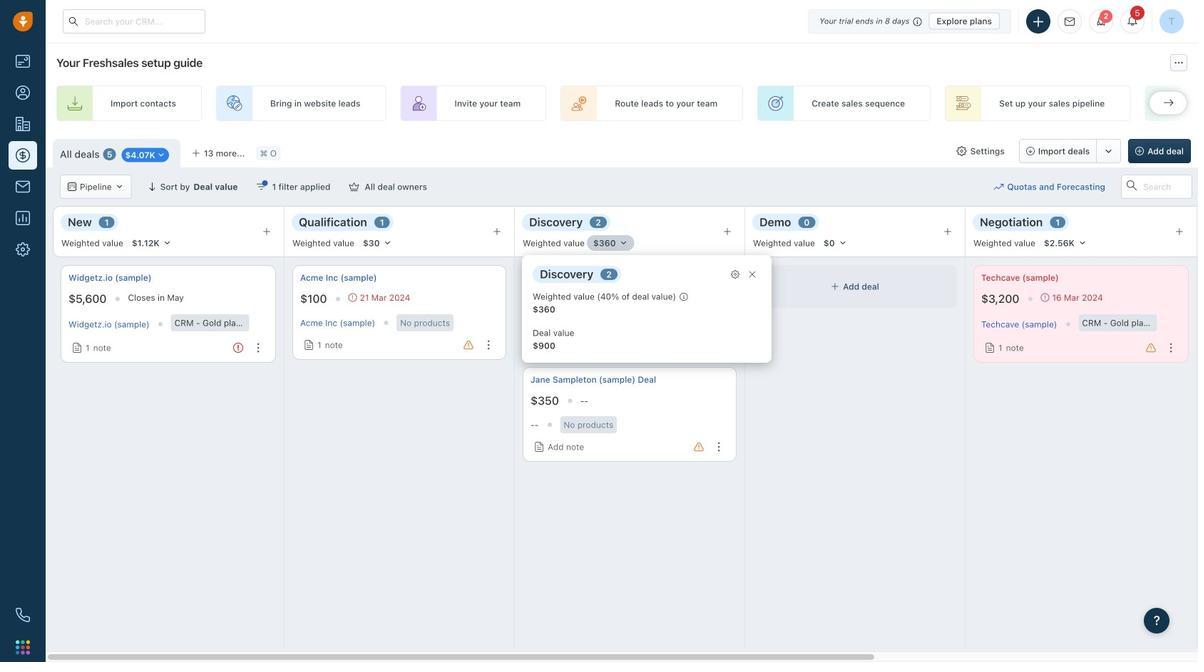Task type: locate. For each thing, give the bounding box(es) containing it.
container_wx8msf4aqz5i3rn1 image
[[957, 146, 967, 156], [349, 182, 359, 192], [731, 270, 740, 279], [831, 283, 840, 291], [680, 293, 689, 301], [1041, 294, 1050, 302], [534, 340, 544, 350], [534, 442, 544, 452]]

Search your CRM... text field
[[63, 9, 205, 34]]

container_wx8msf4aqz5i3rn1 image
[[256, 182, 266, 192], [994, 182, 1004, 192], [68, 183, 76, 191], [749, 270, 757, 279], [349, 294, 357, 302], [304, 340, 314, 350], [72, 343, 82, 353], [985, 343, 995, 353]]

group
[[1019, 139, 1122, 163]]

send email image
[[1065, 17, 1075, 26]]

phone image
[[16, 609, 30, 623]]

dialog
[[522, 255, 772, 363]]



Task type: describe. For each thing, give the bounding box(es) containing it.
Search field
[[1122, 175, 1193, 199]]

phone element
[[9, 602, 37, 630]]

freshworks switcher image
[[16, 641, 30, 655]]



Task type: vqa. For each thing, say whether or not it's contained in the screenshot.
Phone icon
yes



